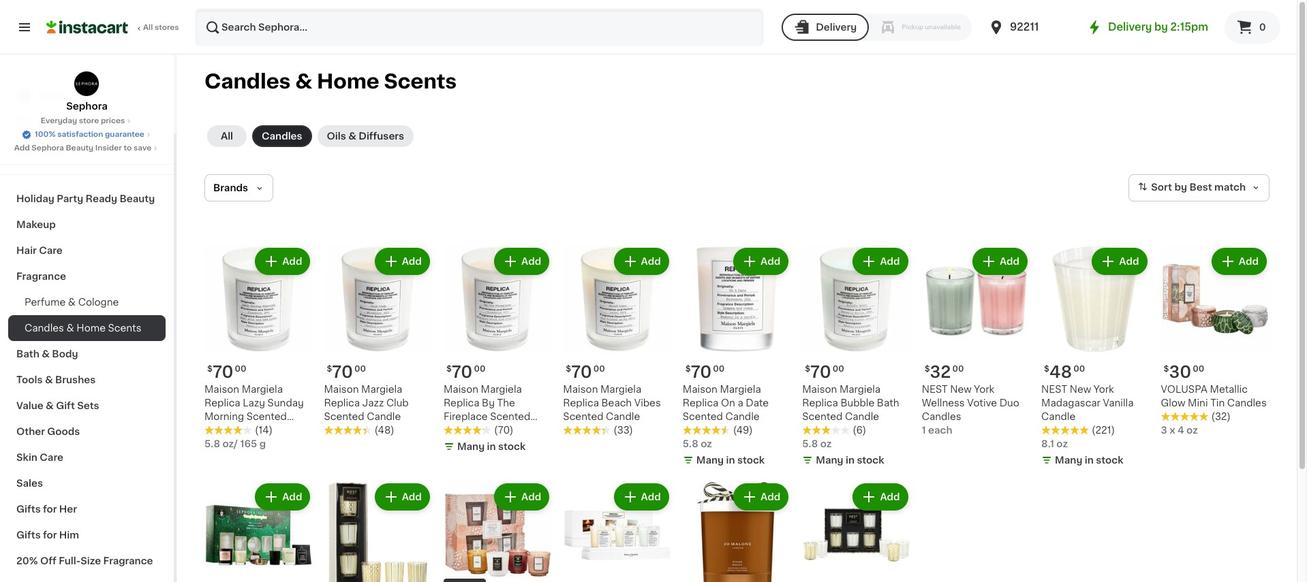Task type: describe. For each thing, give the bounding box(es) containing it.
00 for nest new york madagascar vanilla candle
[[1074, 366, 1086, 374]]

date
[[746, 399, 769, 409]]

oz/
[[223, 440, 238, 450]]

many in stock for maison margiela replica on a date scented candle
[[697, 456, 765, 466]]

hair care link
[[8, 238, 166, 264]]

brushes
[[55, 376, 96, 385]]

diffusers
[[359, 132, 404, 141]]

margiela for jazz
[[361, 386, 403, 395]]

nest for nest new york madagascar vanilla candle
[[1042, 386, 1068, 395]]

70 for maison margiela replica lazy sunday morning scented candle
[[213, 365, 234, 381]]

sunday
[[268, 399, 304, 409]]

margiela for bubble
[[840, 386, 881, 395]]

$ 70 00 for maison margiela replica beach vibes scented candle
[[566, 365, 605, 381]]

brands button
[[205, 175, 273, 202]]

1 vertical spatial beauty
[[120, 194, 155, 204]]

5.8 for maison margiela replica lazy sunday morning scented candle
[[205, 440, 220, 450]]

0 horizontal spatial beauty
[[66, 145, 94, 152]]

$ for maison margiela replica on a date scented candle
[[686, 366, 691, 374]]

& for "perfume & cologne" link
[[68, 298, 76, 308]]

$ for nest new york madagascar vanilla candle
[[1045, 366, 1050, 374]]

92211 button
[[989, 8, 1071, 46]]

candle inside maison margiela replica jazz club scented candle
[[367, 413, 401, 422]]

club
[[387, 399, 409, 409]]

2:15pm
[[1171, 22, 1209, 32]]

4
[[1178, 426, 1185, 436]]

all stores link
[[46, 8, 180, 46]]

all stores
[[143, 24, 179, 31]]

lists link
[[8, 137, 166, 164]]

20% off full-size fragrance
[[16, 557, 153, 567]]

$ 70 00 for maison margiela replica on a date scented candle
[[686, 365, 725, 381]]

(32)
[[1212, 413, 1231, 422]]

in for maison margiela replica bubble bath scented candle
[[846, 456, 855, 466]]

$ 70 00 for maison margiela replica lazy sunday morning scented candle
[[207, 365, 247, 381]]

candles inside nest new york wellness votive duo candles 1 each
[[922, 413, 962, 422]]

the
[[497, 399, 515, 409]]

$ for maison margiela replica bubble bath scented candle
[[805, 366, 811, 374]]

x
[[1170, 426, 1176, 436]]

add sephora beauty insider to save link
[[14, 143, 160, 154]]

many in stock for maison margiela replica bubble bath scented candle
[[816, 456, 885, 466]]

& for tools & brushes "link"
[[45, 376, 53, 385]]

scented inside maison margiela replica on a date scented candle
[[683, 413, 723, 422]]

maison margiela replica jazz club scented candle
[[324, 386, 409, 422]]

in for nest new york madagascar vanilla candle
[[1085, 456, 1094, 466]]

oz right 4
[[1187, 426, 1199, 436]]

her
[[59, 505, 77, 515]]

gifts for her link
[[8, 497, 166, 523]]

scents inside 'link'
[[108, 324, 141, 333]]

brands
[[213, 183, 248, 193]]

by
[[482, 399, 495, 409]]

8.1
[[1042, 440, 1055, 450]]

oils & diffusers link
[[317, 125, 414, 147]]

satisfaction
[[57, 131, 103, 138]]

skin
[[16, 453, 37, 463]]

00 for maison margiela replica on a date scented candle
[[713, 366, 725, 374]]

candles & home scents link
[[8, 316, 166, 342]]

new for madagascar
[[1070, 386, 1092, 395]]

stock for nest new york madagascar vanilla candle
[[1097, 456, 1124, 466]]

100%
[[35, 131, 56, 138]]

00 for maison margiela replica jazz club scented candle
[[355, 366, 366, 374]]

bath & body
[[16, 350, 78, 359]]

maison margiela replica bubble bath scented candle
[[803, 386, 900, 422]]

g
[[260, 440, 266, 450]]

each
[[929, 426, 953, 436]]

all for all stores
[[143, 24, 153, 31]]

sales
[[16, 479, 43, 489]]

70 for maison margiela replica beach vibes scented candle
[[572, 365, 592, 381]]

scented inside "maison margiela replica beach vibes scented candle"
[[563, 413, 604, 422]]

wellness
[[922, 399, 965, 409]]

& up candles link at top
[[295, 72, 312, 91]]

replica for bubble
[[803, 399, 839, 409]]

hair
[[16, 246, 37, 256]]

0 vertical spatial fragrance
[[16, 272, 66, 282]]

stock for maison margiela replica bubble bath scented candle
[[857, 456, 885, 466]]

service type group
[[782, 14, 972, 41]]

00 for maison margiela replica beach vibes scented candle
[[594, 366, 605, 374]]

best
[[1190, 183, 1213, 192]]

00 for maison margiela replica bubble bath scented candle
[[833, 366, 845, 374]]

sort
[[1152, 183, 1173, 192]]

buy it again link
[[8, 110, 166, 137]]

& right oils
[[349, 132, 357, 141]]

165
[[240, 440, 257, 450]]

sephora inside add sephora beauty insider to save link
[[32, 145, 64, 152]]

5.8 oz for maison margiela replica on a date scented candle
[[683, 440, 713, 450]]

tools & brushes
[[16, 376, 96, 385]]

perfume & cologne link
[[8, 290, 166, 316]]

1
[[922, 426, 926, 436]]

value & gift sets
[[16, 402, 99, 411]]

match
[[1215, 183, 1246, 192]]

$ for maison margiela replica lazy sunday morning scented candle
[[207, 366, 213, 374]]

candles left oils
[[262, 132, 302, 141]]

candle inside nest new york madagascar vanilla candle
[[1042, 413, 1076, 422]]

Search field
[[196, 10, 763, 45]]

oz for maison margiela replica on a date scented candle
[[701, 440, 713, 450]]

maison for maison margiela replica by the fireplace scented candle
[[444, 386, 479, 395]]

candles up all 'link'
[[205, 72, 291, 91]]

maison for maison margiela replica lazy sunday morning scented candle
[[205, 386, 239, 395]]

lists
[[38, 146, 62, 155]]

many for nest new york madagascar vanilla candle
[[1056, 456, 1083, 466]]

holiday party ready beauty
[[16, 194, 155, 204]]

tools
[[16, 376, 43, 385]]

gifts for gifts for him
[[16, 531, 41, 541]]

voluspa
[[1162, 386, 1208, 395]]

(14)
[[255, 426, 273, 436]]

duo
[[1000, 399, 1020, 409]]

nest for nest new york wellness votive duo candles 1 each
[[922, 386, 948, 395]]

insider
[[95, 145, 122, 152]]

oz for maison margiela replica bubble bath scented candle
[[821, 440, 832, 450]]

1 horizontal spatial fragrance
[[103, 557, 153, 567]]

fireplace
[[444, 413, 488, 422]]

$ 70 00 for maison margiela replica bubble bath scented candle
[[805, 365, 845, 381]]

margiela for beach
[[601, 386, 642, 395]]

product group containing 48
[[1042, 245, 1151, 471]]

many for maison margiela replica on a date scented candle
[[697, 456, 724, 466]]

$ for nest new york wellness votive duo candles
[[925, 366, 930, 374]]

maison for maison margiela replica jazz club scented candle
[[324, 386, 359, 395]]

32
[[930, 365, 951, 381]]

candle inside maison margiela replica by the fireplace scented candle
[[444, 426, 478, 436]]

add sephora beauty insider to save
[[14, 145, 152, 152]]

save
[[134, 145, 152, 152]]

70 for maison margiela replica on a date scented candle
[[691, 365, 712, 381]]

30
[[1170, 365, 1192, 381]]

skin care
[[16, 453, 63, 463]]

vibes
[[635, 399, 661, 409]]

candles link
[[252, 125, 312, 147]]

gifts for him link
[[8, 523, 166, 549]]

makeup
[[16, 220, 56, 230]]

by for delivery
[[1155, 22, 1169, 32]]

other goods
[[16, 428, 80, 437]]

guarantee
[[105, 131, 144, 138]]

lazy
[[243, 399, 265, 409]]

it
[[60, 119, 67, 128]]

perfume & cologne
[[25, 298, 119, 308]]

margiela for by
[[481, 386, 522, 395]]

stock for maison margiela replica on a date scented candle
[[738, 456, 765, 466]]

70 for maison margiela replica jazz club scented candle
[[332, 365, 353, 381]]

maison margiela replica beach vibes scented candle
[[563, 386, 661, 422]]

00 for maison margiela replica lazy sunday morning scented candle
[[235, 366, 247, 374]]

& for value & gift sets link
[[46, 402, 54, 411]]

party
[[57, 194, 83, 204]]

5.8 oz/ 165 g
[[205, 440, 266, 450]]

bubble
[[841, 399, 875, 409]]

$ 70 00 for maison margiela replica by the fireplace scented candle
[[447, 365, 486, 381]]

everyday store prices
[[41, 117, 125, 125]]

in for maison margiela replica on a date scented candle
[[727, 456, 735, 466]]

morning
[[205, 413, 244, 422]]

many in stock for nest new york madagascar vanilla candle
[[1056, 456, 1124, 466]]

scented inside maison margiela replica by the fireplace scented candle
[[490, 413, 531, 422]]

shop
[[38, 91, 64, 101]]

off
[[40, 557, 56, 567]]

votive
[[968, 399, 998, 409]]

0 vertical spatial bath
[[16, 350, 39, 359]]

sort by
[[1152, 183, 1188, 192]]

(221)
[[1092, 426, 1116, 436]]

Best match Sort by field
[[1129, 175, 1270, 202]]

5.8 for maison margiela replica on a date scented candle
[[683, 440, 699, 450]]

replica for jazz
[[324, 399, 360, 409]]

product group containing 32
[[922, 245, 1031, 438]]



Task type: vqa. For each thing, say whether or not it's contained in the screenshot.
pets Button
no



Task type: locate. For each thing, give the bounding box(es) containing it.
new inside nest new york wellness votive duo candles 1 each
[[951, 386, 972, 395]]

1 horizontal spatial new
[[1070, 386, 1092, 395]]

6 00 from the left
[[474, 366, 486, 374]]

margiela up "jazz"
[[361, 386, 403, 395]]

fragrance right size
[[103, 557, 153, 567]]

0 horizontal spatial york
[[975, 386, 995, 395]]

5.8 oz for maison margiela replica bubble bath scented candle
[[803, 440, 832, 450]]

stock
[[498, 443, 526, 452], [857, 456, 885, 466], [1097, 456, 1124, 466], [738, 456, 765, 466]]

gifts inside gifts for her link
[[16, 505, 41, 515]]

metallic
[[1211, 386, 1248, 395]]

00 up maison margiela replica on a date scented candle
[[713, 366, 725, 374]]

scented down on
[[683, 413, 723, 422]]

candle up '(6)'
[[845, 413, 880, 422]]

1 for from the top
[[43, 505, 57, 515]]

9 00 from the left
[[1193, 366, 1205, 374]]

$ up "maison margiela replica beach vibes scented candle"
[[566, 366, 572, 374]]

5 replica from the left
[[444, 399, 480, 409]]

sales link
[[8, 471, 166, 497]]

tools & brushes link
[[8, 368, 166, 393]]

0 vertical spatial gifts
[[16, 505, 41, 515]]

3 $ from the left
[[566, 366, 572, 374]]

tin
[[1211, 399, 1225, 409]]

5 maison from the left
[[444, 386, 479, 395]]

1 horizontal spatial home
[[317, 72, 380, 91]]

4 $ from the left
[[805, 366, 811, 374]]

stock down (221) at the bottom of page
[[1097, 456, 1124, 466]]

york up votive
[[975, 386, 995, 395]]

$ up fireplace
[[447, 366, 452, 374]]

00 inside the $ 30 00
[[1193, 366, 1205, 374]]

8 $ from the left
[[925, 366, 930, 374]]

& for bath & body link on the left bottom of page
[[42, 350, 50, 359]]

1 vertical spatial all
[[221, 132, 233, 141]]

2 horizontal spatial 5.8
[[803, 440, 818, 450]]

body
[[52, 350, 78, 359]]

1 york from the left
[[1094, 386, 1115, 395]]

gifts for gifts for her
[[16, 505, 41, 515]]

candle
[[367, 413, 401, 422], [606, 413, 640, 422], [845, 413, 880, 422], [1042, 413, 1076, 422], [726, 413, 760, 422], [205, 426, 239, 436], [444, 426, 478, 436]]

None search field
[[195, 8, 764, 46]]

$ for maison margiela replica by the fireplace scented candle
[[447, 366, 452, 374]]

0 horizontal spatial nest
[[922, 386, 948, 395]]

by inside field
[[1175, 183, 1188, 192]]

$ up madagascar
[[1045, 366, 1050, 374]]

& left body
[[42, 350, 50, 359]]

00 inside $ 48 00
[[1074, 366, 1086, 374]]

0 vertical spatial for
[[43, 505, 57, 515]]

1 horizontal spatial nest
[[1042, 386, 1068, 395]]

1 $ from the left
[[207, 366, 213, 374]]

1 vertical spatial by
[[1175, 183, 1188, 192]]

many down maison margiela replica bubble bath scented candle
[[816, 456, 844, 466]]

maison for maison margiela replica beach vibes scented candle
[[563, 386, 598, 395]]

2 5.8 oz from the left
[[683, 440, 713, 450]]

maison inside maison margiela replica jazz club scented candle
[[324, 386, 359, 395]]

0 vertical spatial beauty
[[66, 145, 94, 152]]

new for wellness
[[951, 386, 972, 395]]

00 for voluspa metallic glow mini tin candles
[[1193, 366, 1205, 374]]

oz for nest new york madagascar vanilla candle
[[1057, 440, 1068, 450]]

3 replica from the left
[[563, 399, 599, 409]]

replica up fireplace
[[444, 399, 480, 409]]

york up vanilla
[[1094, 386, 1115, 395]]

0 horizontal spatial 5.8
[[205, 440, 220, 450]]

2 for from the top
[[43, 531, 57, 541]]

$ 70 00 for maison margiela replica jazz club scented candle
[[327, 365, 366, 381]]

a
[[738, 399, 744, 409]]

5 margiela from the left
[[481, 386, 522, 395]]

candles & home scents up oils
[[205, 72, 457, 91]]

margiela up the
[[481, 386, 522, 395]]

$ 70 00 up lazy at the bottom of the page
[[207, 365, 247, 381]]

replica left bubble
[[803, 399, 839, 409]]

replica inside maison margiela replica by the fireplace scented candle
[[444, 399, 480, 409]]

1 horizontal spatial all
[[221, 132, 233, 141]]

maison inside maison margiela replica lazy sunday morning scented candle
[[205, 386, 239, 395]]

$ inside the $ 30 00
[[1164, 366, 1170, 374]]

care for skin care
[[40, 453, 63, 463]]

sets
[[77, 402, 99, 411]]

scents up diffusers on the left top
[[384, 72, 457, 91]]

buy
[[38, 119, 58, 128]]

candle inside maison margiela replica on a date scented candle
[[726, 413, 760, 422]]

all
[[143, 24, 153, 31], [221, 132, 233, 141]]

beauty down satisfaction
[[66, 145, 94, 152]]

care right skin
[[40, 453, 63, 463]]

candle inside maison margiela replica bubble bath scented candle
[[845, 413, 880, 422]]

mini
[[1188, 399, 1209, 409]]

fragrance
[[16, 272, 66, 282], [103, 557, 153, 567]]

4 maison from the left
[[803, 386, 838, 395]]

to
[[124, 145, 132, 152]]

20%
[[16, 557, 38, 567]]

1 vertical spatial care
[[40, 453, 63, 463]]

york
[[1094, 386, 1115, 395], [975, 386, 995, 395]]

00 up maison margiela replica jazz club scented candle at left
[[355, 366, 366, 374]]

new inside nest new york madagascar vanilla candle
[[1070, 386, 1092, 395]]

$ inside $ 48 00
[[1045, 366, 1050, 374]]

replica for by
[[444, 399, 480, 409]]

5.8 down maison margiela replica on a date scented candle
[[683, 440, 699, 450]]

6 scented from the left
[[683, 413, 723, 422]]

2 00 from the left
[[355, 366, 366, 374]]

replica inside maison margiela replica lazy sunday morning scented candle
[[205, 399, 240, 409]]

gift
[[56, 402, 75, 411]]

gifts down sales
[[16, 505, 41, 515]]

many in stock
[[457, 443, 526, 452], [816, 456, 885, 466], [1056, 456, 1124, 466], [697, 456, 765, 466]]

1 horizontal spatial york
[[1094, 386, 1115, 395]]

2 replica from the left
[[324, 399, 360, 409]]

for left him
[[43, 531, 57, 541]]

70
[[213, 365, 234, 381], [332, 365, 353, 381], [572, 365, 592, 381], [811, 365, 832, 381], [452, 365, 473, 381], [691, 365, 712, 381]]

0 vertical spatial care
[[39, 246, 63, 256]]

maison inside "maison margiela replica beach vibes scented candle"
[[563, 386, 598, 395]]

0 horizontal spatial delivery
[[816, 23, 857, 32]]

★★★★★
[[1162, 413, 1209, 422], [1162, 413, 1209, 422], [205, 426, 252, 436], [205, 426, 252, 436], [324, 426, 372, 436], [324, 426, 372, 436], [563, 426, 611, 436], [563, 426, 611, 436], [803, 426, 850, 436], [803, 426, 850, 436], [1042, 426, 1090, 436], [1042, 426, 1090, 436], [444, 426, 492, 436], [444, 426, 492, 436], [683, 426, 731, 436], [683, 426, 731, 436]]

other
[[16, 428, 45, 437]]

4 00 from the left
[[833, 366, 845, 374]]

6 $ 70 00 from the left
[[686, 365, 725, 381]]

$ up maison margiela replica jazz club scented candle at left
[[327, 366, 332, 374]]

00 for nest new york wellness votive duo candles
[[953, 366, 964, 374]]

candle inside maison margiela replica lazy sunday morning scented candle
[[205, 426, 239, 436]]

5 $ from the left
[[1045, 366, 1050, 374]]

5.8 oz down maison margiela replica on a date scented candle
[[683, 440, 713, 450]]

$ inside $ 32 00
[[925, 366, 930, 374]]

0 horizontal spatial by
[[1155, 22, 1169, 32]]

& for candles & home scents 'link'
[[66, 324, 74, 333]]

& inside 'link'
[[66, 324, 74, 333]]

1 horizontal spatial 5.8 oz
[[803, 440, 832, 450]]

vanilla
[[1104, 399, 1134, 409]]

by right sort
[[1175, 183, 1188, 192]]

york inside nest new york madagascar vanilla candle
[[1094, 386, 1115, 395]]

4 replica from the left
[[803, 399, 839, 409]]

margiela inside maison margiela replica by the fireplace scented candle
[[481, 386, 522, 395]]

1 horizontal spatial candles & home scents
[[205, 72, 457, 91]]

candle down the morning
[[205, 426, 239, 436]]

5.8 for maison margiela replica bubble bath scented candle
[[803, 440, 818, 450]]

3 margiela from the left
[[601, 386, 642, 395]]

nest new york wellness votive duo candles 1 each
[[922, 386, 1020, 436]]

70 up maison margiela replica on a date scented candle
[[691, 365, 712, 381]]

2 york from the left
[[975, 386, 995, 395]]

jazz
[[362, 399, 384, 409]]

holiday
[[16, 194, 54, 204]]

2 margiela from the left
[[361, 386, 403, 395]]

margiela inside maison margiela replica bubble bath scented candle
[[840, 386, 881, 395]]

scents down cologne
[[108, 324, 141, 333]]

1 horizontal spatial 5.8
[[683, 440, 699, 450]]

0 horizontal spatial sephora
[[32, 145, 64, 152]]

1 vertical spatial bath
[[877, 399, 900, 409]]

maison inside maison margiela replica on a date scented candle
[[683, 386, 718, 395]]

york inside nest new york wellness votive duo candles 1 each
[[975, 386, 995, 395]]

bath right bubble
[[877, 399, 900, 409]]

candles inside voluspa metallic glow mini tin candles
[[1228, 399, 1267, 409]]

nest new york madagascar vanilla candle
[[1042, 386, 1134, 422]]

all left stores
[[143, 24, 153, 31]]

scented down bubble
[[803, 413, 843, 422]]

replica for lazy
[[205, 399, 240, 409]]

$ 70 00 up maison margiela replica jazz club scented candle at left
[[327, 365, 366, 381]]

replica up the morning
[[205, 399, 240, 409]]

margiela up lazy at the bottom of the page
[[242, 386, 283, 395]]

scented down "jazz"
[[324, 413, 365, 422]]

replica left on
[[683, 399, 719, 409]]

1 horizontal spatial delivery
[[1109, 22, 1153, 32]]

1 horizontal spatial scents
[[384, 72, 457, 91]]

& right tools
[[45, 376, 53, 385]]

candle up the (49)
[[726, 413, 760, 422]]

00 for maison margiela replica by the fireplace scented candle
[[474, 366, 486, 374]]

$ 70 00 up maison margiela replica bubble bath scented candle
[[805, 365, 845, 381]]

everyday store prices link
[[41, 116, 133, 127]]

70 up "maison margiela replica beach vibes scented candle"
[[572, 365, 592, 381]]

$ for maison margiela replica beach vibes scented candle
[[566, 366, 572, 374]]

margiela up beach
[[601, 386, 642, 395]]

$ up the morning
[[207, 366, 213, 374]]

2 nest from the left
[[922, 386, 948, 395]]

0 horizontal spatial 5.8 oz
[[683, 440, 713, 450]]

prices
[[101, 117, 125, 125]]

(49)
[[734, 426, 753, 436]]

0 horizontal spatial new
[[951, 386, 972, 395]]

nest
[[1042, 386, 1068, 395], [922, 386, 948, 395]]

5 00 from the left
[[1074, 366, 1086, 374]]

$ up maison margiela replica on a date scented candle
[[686, 366, 691, 374]]

2 $ 70 00 from the left
[[327, 365, 366, 381]]

1 horizontal spatial bath
[[877, 399, 900, 409]]

1 00 from the left
[[235, 366, 247, 374]]

margiela for lazy
[[242, 386, 283, 395]]

size
[[81, 557, 101, 567]]

york for votive
[[975, 386, 995, 395]]

candle down madagascar
[[1042, 413, 1076, 422]]

6 maison from the left
[[683, 386, 718, 395]]

1 vertical spatial home
[[77, 324, 106, 333]]

$ up the 'voluspa'
[[1164, 366, 1170, 374]]

madagascar
[[1042, 399, 1101, 409]]

gifts for him
[[16, 531, 79, 541]]

voluspa metallic glow mini tin candles
[[1162, 386, 1267, 409]]

candles & home scents
[[205, 72, 457, 91], [25, 324, 141, 333]]

2 scented from the left
[[324, 413, 365, 422]]

candles inside 'link'
[[25, 324, 64, 333]]

1 $ 70 00 from the left
[[207, 365, 247, 381]]

70 up maison margiela replica bubble bath scented candle
[[811, 365, 832, 381]]

$ for maison margiela replica jazz club scented candle
[[327, 366, 332, 374]]

new up madagascar
[[1070, 386, 1092, 395]]

nest inside nest new york madagascar vanilla candle
[[1042, 386, 1068, 395]]

candles up each
[[922, 413, 962, 422]]

sephora logo image
[[74, 71, 100, 97]]

maison inside maison margiela replica by the fireplace scented candle
[[444, 386, 479, 395]]

$ 70 00 up maison margiela replica on a date scented candle
[[686, 365, 725, 381]]

bath up tools
[[16, 350, 39, 359]]

0 vertical spatial home
[[317, 72, 380, 91]]

product group containing 30
[[1162, 245, 1270, 438]]

candles down 'perfume'
[[25, 324, 64, 333]]

1 replica from the left
[[205, 399, 240, 409]]

0 vertical spatial sephora
[[66, 102, 108, 111]]

buy it again
[[38, 119, 96, 128]]

nest inside nest new york wellness votive duo candles 1 each
[[922, 386, 948, 395]]

margiela inside maison margiela replica lazy sunday morning scented candle
[[242, 386, 283, 395]]

home inside 'link'
[[77, 324, 106, 333]]

5 scented from the left
[[490, 413, 531, 422]]

store
[[79, 117, 99, 125]]

nest down the 48
[[1042, 386, 1068, 395]]

00 up maison margiela replica bubble bath scented candle
[[833, 366, 845, 374]]

00 up "maison margiela replica beach vibes scented candle"
[[594, 366, 605, 374]]

goods
[[47, 428, 80, 437]]

3 x 4 oz
[[1162, 426, 1199, 436]]

4 margiela from the left
[[840, 386, 881, 395]]

0 vertical spatial all
[[143, 24, 153, 31]]

4 scented from the left
[[803, 413, 843, 422]]

margiela for on
[[720, 386, 761, 395]]

0 horizontal spatial scents
[[108, 324, 141, 333]]

by for sort
[[1175, 183, 1188, 192]]

bath & body link
[[8, 342, 166, 368]]

7 $ from the left
[[686, 366, 691, 374]]

replica inside "maison margiela replica beach vibes scented candle"
[[563, 399, 599, 409]]

other goods link
[[8, 419, 166, 445]]

stock down (70) on the bottom
[[498, 443, 526, 452]]

2 new from the left
[[951, 386, 972, 395]]

candles down metallic
[[1228, 399, 1267, 409]]

92211
[[1011, 22, 1039, 32]]

many in stock down (221) at the bottom of page
[[1056, 456, 1124, 466]]

gifts
[[16, 505, 41, 515], [16, 531, 41, 541]]

home
[[317, 72, 380, 91], [77, 324, 106, 333]]

1 70 from the left
[[213, 365, 234, 381]]

scented inside maison margiela replica bubble bath scented candle
[[803, 413, 843, 422]]

2 5.8 from the left
[[803, 440, 818, 450]]

$ 32 00
[[925, 365, 964, 381]]

$ 48 00
[[1045, 365, 1086, 381]]

maison for maison margiela replica bubble bath scented candle
[[803, 386, 838, 395]]

on
[[721, 399, 736, 409]]

for for him
[[43, 531, 57, 541]]

instacart logo image
[[46, 19, 128, 35]]

0 vertical spatial by
[[1155, 22, 1169, 32]]

2 70 from the left
[[332, 365, 353, 381]]

in down '(6)'
[[846, 456, 855, 466]]

all link
[[207, 125, 247, 147]]

1 scented from the left
[[247, 413, 287, 422]]

margiela up bubble
[[840, 386, 881, 395]]

in down (221) at the bottom of page
[[1085, 456, 1094, 466]]

(70)
[[494, 426, 514, 436]]

2 gifts from the top
[[16, 531, 41, 541]]

3 $ 70 00 from the left
[[566, 365, 605, 381]]

5.8 down maison margiela replica bubble bath scented candle
[[803, 440, 818, 450]]

0 button
[[1225, 11, 1281, 44]]

margiela inside maison margiela replica on a date scented candle
[[720, 386, 761, 395]]

again
[[69, 119, 96, 128]]

4 70 from the left
[[811, 365, 832, 381]]

7 00 from the left
[[713, 366, 725, 374]]

0 horizontal spatial fragrance
[[16, 272, 66, 282]]

replica inside maison margiela replica on a date scented candle
[[683, 399, 719, 409]]

3 maison from the left
[[563, 386, 598, 395]]

margiela inside maison margiela replica jazz club scented candle
[[361, 386, 403, 395]]

oils & diffusers
[[327, 132, 404, 141]]

& inside "link"
[[45, 376, 53, 385]]

best match
[[1190, 183, 1246, 192]]

makeup link
[[8, 212, 166, 238]]

6 70 from the left
[[691, 365, 712, 381]]

3 5.8 from the left
[[683, 440, 699, 450]]

4 $ 70 00 from the left
[[805, 365, 845, 381]]

home up bath & body link on the left bottom of page
[[77, 324, 106, 333]]

0 horizontal spatial all
[[143, 24, 153, 31]]

1 horizontal spatial sephora
[[66, 102, 108, 111]]

oz down maison margiela replica on a date scented candle
[[701, 440, 713, 450]]

& left gift
[[46, 402, 54, 411]]

scented up (14)
[[247, 413, 287, 422]]

gifts inside gifts for him link
[[16, 531, 41, 541]]

1 vertical spatial sephora
[[32, 145, 64, 152]]

0 horizontal spatial home
[[77, 324, 106, 333]]

him
[[59, 531, 79, 541]]

for left "her"
[[43, 505, 57, 515]]

3 00 from the left
[[594, 366, 605, 374]]

many for maison margiela replica bubble bath scented candle
[[816, 456, 844, 466]]

8 00 from the left
[[953, 366, 964, 374]]

70 up the morning
[[213, 365, 234, 381]]

$ up maison margiela replica bubble bath scented candle
[[805, 366, 811, 374]]

home up oils
[[317, 72, 380, 91]]

5 $ 70 00 from the left
[[447, 365, 486, 381]]

new
[[1070, 386, 1092, 395], [951, 386, 972, 395]]

value & gift sets link
[[8, 393, 166, 419]]

maison for maison margiela replica on a date scented candle
[[683, 386, 718, 395]]

bath inside maison margiela replica bubble bath scented candle
[[877, 399, 900, 409]]

8.1 oz
[[1042, 440, 1068, 450]]

many in stock down (70) on the bottom
[[457, 443, 526, 452]]

1 gifts from the top
[[16, 505, 41, 515]]

70 for maison margiela replica bubble bath scented candle
[[811, 365, 832, 381]]

sephora down 100% at the left top
[[32, 145, 64, 152]]

delivery button
[[782, 14, 870, 41]]

delivery inside button
[[816, 23, 857, 32]]

shop link
[[8, 83, 166, 110]]

2 $ from the left
[[327, 366, 332, 374]]

1 margiela from the left
[[242, 386, 283, 395]]

maison margiela replica lazy sunday morning scented candle
[[205, 386, 304, 436]]

00 up lazy at the bottom of the page
[[235, 366, 247, 374]]

1 vertical spatial gifts
[[16, 531, 41, 541]]

70 up fireplace
[[452, 365, 473, 381]]

all for all
[[221, 132, 233, 141]]

fragrance down hair care
[[16, 272, 66, 282]]

1 vertical spatial for
[[43, 531, 57, 541]]

for
[[43, 505, 57, 515], [43, 531, 57, 541]]

6 margiela from the left
[[720, 386, 761, 395]]

oz down maison margiela replica bubble bath scented candle
[[821, 440, 832, 450]]

oils
[[327, 132, 346, 141]]

candles & home scents inside 'link'
[[25, 324, 141, 333]]

1 5.8 from the left
[[205, 440, 220, 450]]

maison inside maison margiela replica bubble bath scented candle
[[803, 386, 838, 395]]

maison margiela replica by the fireplace scented candle
[[444, 386, 531, 436]]

replica for beach
[[563, 399, 599, 409]]

scented inside maison margiela replica jazz club scented candle
[[324, 413, 365, 422]]

(33)
[[614, 426, 633, 436]]

1 5.8 oz from the left
[[803, 440, 832, 450]]

everyday
[[41, 117, 77, 125]]

skin care link
[[8, 445, 166, 471]]

replica inside maison margiela replica jazz club scented candle
[[324, 399, 360, 409]]

bath
[[16, 350, 39, 359], [877, 399, 900, 409]]

gifts for her
[[16, 505, 77, 515]]

0
[[1260, 23, 1267, 32]]

care
[[39, 246, 63, 256], [40, 453, 63, 463]]

0 horizontal spatial candles & home scents
[[25, 324, 141, 333]]

delivery for delivery by 2:15pm
[[1109, 22, 1153, 32]]

all inside 'link'
[[221, 132, 233, 141]]

for for her
[[43, 505, 57, 515]]

00 up by
[[474, 366, 486, 374]]

0 horizontal spatial bath
[[16, 350, 39, 359]]

(48)
[[375, 426, 395, 436]]

margiela inside "maison margiela replica beach vibes scented candle"
[[601, 386, 642, 395]]

1 horizontal spatial beauty
[[120, 194, 155, 204]]

gifts up 20%
[[16, 531, 41, 541]]

1 vertical spatial scents
[[108, 324, 141, 333]]

in down (70) on the bottom
[[487, 443, 496, 452]]

9 $ from the left
[[1164, 366, 1170, 374]]

3 70 from the left
[[572, 365, 592, 381]]

2 maison from the left
[[324, 386, 359, 395]]

6 replica from the left
[[683, 399, 719, 409]]

care for hair care
[[39, 246, 63, 256]]

margiela up a
[[720, 386, 761, 395]]

stock down '(6)'
[[857, 456, 885, 466]]

1 nest from the left
[[1042, 386, 1068, 395]]

70 up maison margiela replica jazz club scented candle at left
[[332, 365, 353, 381]]

replica inside maison margiela replica bubble bath scented candle
[[803, 399, 839, 409]]

5.8 oz down maison margiela replica bubble bath scented candle
[[803, 440, 832, 450]]

00 inside $ 32 00
[[953, 366, 964, 374]]

add button
[[257, 250, 309, 274], [376, 250, 429, 274], [496, 250, 548, 274], [615, 250, 668, 274], [735, 250, 788, 274], [855, 250, 907, 274], [974, 250, 1027, 274], [1094, 250, 1147, 274], [1214, 250, 1266, 274], [257, 486, 309, 510], [376, 486, 429, 510], [496, 486, 548, 510], [615, 486, 668, 510], [735, 486, 788, 510], [855, 486, 907, 510]]

100% satisfaction guarantee button
[[21, 127, 153, 140]]

delivery for delivery
[[816, 23, 857, 32]]

scented down beach
[[563, 413, 604, 422]]

70 for maison margiela replica by the fireplace scented candle
[[452, 365, 473, 381]]

many down fireplace
[[457, 443, 485, 452]]

york for vanilla
[[1094, 386, 1115, 395]]

5.8 left oz/
[[205, 440, 220, 450]]

nest up wellness
[[922, 386, 948, 395]]

$ 70 00 up by
[[447, 365, 486, 381]]

scented
[[247, 413, 287, 422], [324, 413, 365, 422], [563, 413, 604, 422], [803, 413, 843, 422], [490, 413, 531, 422], [683, 413, 723, 422]]

candle inside "maison margiela replica beach vibes scented candle"
[[606, 413, 640, 422]]

5 70 from the left
[[452, 365, 473, 381]]

candles & home scents up bath & body link on the left bottom of page
[[25, 324, 141, 333]]

1 horizontal spatial by
[[1175, 183, 1188, 192]]

product group
[[205, 245, 313, 452], [324, 245, 433, 438], [444, 245, 553, 457], [563, 245, 672, 438], [683, 245, 792, 471], [803, 245, 911, 471], [922, 245, 1031, 438], [1042, 245, 1151, 471], [1162, 245, 1270, 438], [205, 482, 313, 583], [324, 482, 433, 583], [444, 482, 553, 583], [563, 482, 672, 583], [683, 482, 792, 583], [803, 482, 911, 583]]

many in stock down '(6)'
[[816, 456, 885, 466]]

6 $ from the left
[[447, 366, 452, 374]]

1 vertical spatial fragrance
[[103, 557, 153, 567]]

00 right the 48
[[1074, 366, 1086, 374]]

replica left beach
[[563, 399, 599, 409]]

1 vertical spatial candles & home scents
[[25, 324, 141, 333]]

sephora up store
[[66, 102, 108, 111]]

$ for voluspa metallic glow mini tin candles
[[1164, 366, 1170, 374]]

1 new from the left
[[1070, 386, 1092, 395]]

3 scented from the left
[[563, 413, 604, 422]]

1 maison from the left
[[205, 386, 239, 395]]

scented inside maison margiela replica lazy sunday morning scented candle
[[247, 413, 287, 422]]

replica for on
[[683, 399, 719, 409]]

0 vertical spatial scents
[[384, 72, 457, 91]]

all up brands
[[221, 132, 233, 141]]

0 vertical spatial candles & home scents
[[205, 72, 457, 91]]



